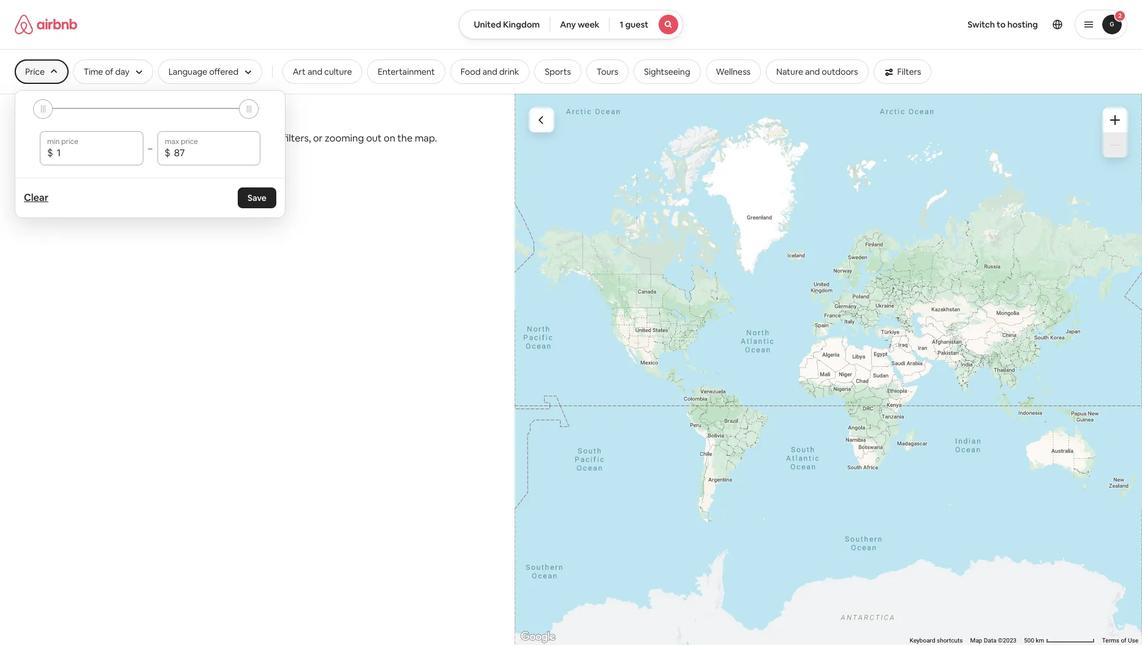 Task type: describe. For each thing, give the bounding box(es) containing it.
1 guest
[[620, 19, 649, 30]]

united kingdom button
[[459, 10, 550, 39]]

terms of use link
[[1103, 638, 1139, 644]]

no
[[15, 107, 33, 124]]

data
[[984, 638, 997, 644]]

all
[[59, 170, 68, 181]]

profile element
[[698, 0, 1128, 49]]

by
[[129, 132, 140, 145]]

sports
[[545, 66, 571, 77]]

nature and outdoors
[[777, 66, 858, 77]]

zooming
[[325, 132, 364, 145]]

on
[[384, 132, 395, 145]]

results
[[36, 107, 78, 124]]

out
[[366, 132, 382, 145]]

Tours button
[[586, 59, 629, 84]]

art and culture
[[293, 66, 352, 77]]

adjusting
[[31, 132, 73, 145]]

zoom out image
[[1111, 140, 1120, 150]]

food
[[461, 66, 481, 77]]

keyboard shortcuts button
[[910, 637, 963, 645]]

500 km button
[[1021, 637, 1099, 645]]

map data ©2023
[[971, 638, 1017, 644]]

none search field containing united kingdom
[[459, 10, 684, 39]]

search
[[97, 132, 127, 145]]

Food and drink button
[[450, 59, 530, 84]]

Wellness button
[[706, 59, 761, 84]]

use
[[1128, 638, 1139, 644]]

price button
[[15, 59, 68, 84]]

united kingdom
[[474, 19, 540, 30]]

or
[[313, 132, 323, 145]]

food and drink
[[461, 66, 519, 77]]

culture
[[324, 66, 352, 77]]

filters,
[[283, 132, 311, 145]]

drink
[[499, 66, 519, 77]]

map.
[[415, 132, 437, 145]]

keyboard
[[910, 638, 936, 644]]

Art and culture button
[[282, 59, 363, 84]]

and for food
[[483, 66, 498, 77]]

the
[[398, 132, 413, 145]]

1 guest button
[[610, 10, 684, 39]]

no results
[[15, 107, 78, 124]]

clear
[[24, 191, 48, 204]]

of
[[1121, 638, 1127, 644]]

1
[[620, 19, 624, 30]]



Task type: locate. For each thing, give the bounding box(es) containing it.
Sports button
[[535, 59, 582, 84]]

3 and from the left
[[805, 66, 820, 77]]

$ text field
[[57, 147, 136, 159], [174, 147, 253, 159]]

Sightseeing button
[[634, 59, 701, 84]]

1 horizontal spatial $ text field
[[174, 147, 253, 159]]

your left the search
[[75, 132, 95, 145]]

and
[[308, 66, 323, 77], [483, 66, 498, 77], [805, 66, 820, 77]]

terms of use
[[1103, 638, 1139, 644]]

week
[[578, 19, 600, 30]]

save
[[248, 192, 267, 203]]

and right art
[[308, 66, 323, 77]]

price
[[25, 66, 45, 77]]

1 horizontal spatial and
[[483, 66, 498, 77]]

2 your from the left
[[186, 132, 206, 145]]

clear button
[[18, 186, 55, 210]]

remove all filters link
[[15, 165, 103, 186]]

zoom in image
[[1111, 115, 1120, 125]]

any
[[560, 19, 576, 30]]

wellness
[[716, 66, 751, 77]]

art
[[293, 66, 306, 77]]

$ text field down the search
[[57, 147, 136, 159]]

kingdom
[[503, 19, 540, 30]]

0 horizontal spatial $ text field
[[57, 147, 136, 159]]

Nature and outdoors button
[[766, 59, 869, 84]]

0 horizontal spatial $
[[47, 146, 53, 159]]

outdoors
[[822, 66, 858, 77]]

500 km
[[1024, 638, 1046, 644]]

dates,
[[209, 132, 236, 145]]

google image
[[518, 629, 558, 645]]

changing
[[142, 132, 184, 145]]

and for art
[[308, 66, 323, 77]]

$
[[47, 146, 53, 159], [165, 146, 170, 159]]

and right nature
[[805, 66, 820, 77]]

map
[[971, 638, 983, 644]]

2 horizontal spatial and
[[805, 66, 820, 77]]

500
[[1024, 638, 1035, 644]]

2 $ from the left
[[165, 146, 170, 159]]

–
[[148, 143, 152, 154]]

remove all filters
[[25, 170, 93, 181]]

remove
[[25, 170, 57, 181]]

1 and from the left
[[308, 66, 323, 77]]

tours
[[597, 66, 619, 77]]

0 horizontal spatial your
[[75, 132, 95, 145]]

terms
[[1103, 638, 1120, 644]]

save button
[[238, 188, 276, 208]]

and for nature
[[805, 66, 820, 77]]

shortcuts
[[937, 638, 963, 644]]

filters
[[70, 170, 93, 181]]

and left drink
[[483, 66, 498, 77]]

None search field
[[459, 10, 684, 39]]

removing
[[238, 132, 281, 145]]

$ text field down dates,
[[174, 147, 253, 159]]

any week button
[[550, 10, 610, 39]]

$ down 'changing'
[[165, 146, 170, 159]]

try adjusting your search by changing your dates, removing filters, or zooming out on the map.
[[15, 132, 437, 145]]

Entertainment button
[[367, 59, 445, 84]]

your
[[75, 132, 95, 145], [186, 132, 206, 145]]

1 $ text field from the left
[[57, 147, 136, 159]]

nature
[[777, 66, 804, 77]]

1 horizontal spatial $
[[165, 146, 170, 159]]

sightseeing
[[644, 66, 690, 77]]

united
[[474, 19, 501, 30]]

entertainment
[[378, 66, 435, 77]]

2 and from the left
[[483, 66, 498, 77]]

guest
[[625, 19, 649, 30]]

$ down adjusting
[[47, 146, 53, 159]]

©2023
[[998, 638, 1017, 644]]

keyboard shortcuts
[[910, 638, 963, 644]]

1 $ from the left
[[47, 146, 53, 159]]

try
[[15, 132, 29, 145]]

1 horizontal spatial your
[[186, 132, 206, 145]]

km
[[1036, 638, 1045, 644]]

1 your from the left
[[75, 132, 95, 145]]

your left dates,
[[186, 132, 206, 145]]

2 $ text field from the left
[[174, 147, 253, 159]]

any week
[[560, 19, 600, 30]]

0 horizontal spatial and
[[308, 66, 323, 77]]



Task type: vqa. For each thing, say whether or not it's contained in the screenshot.
the 1 guest
yes



